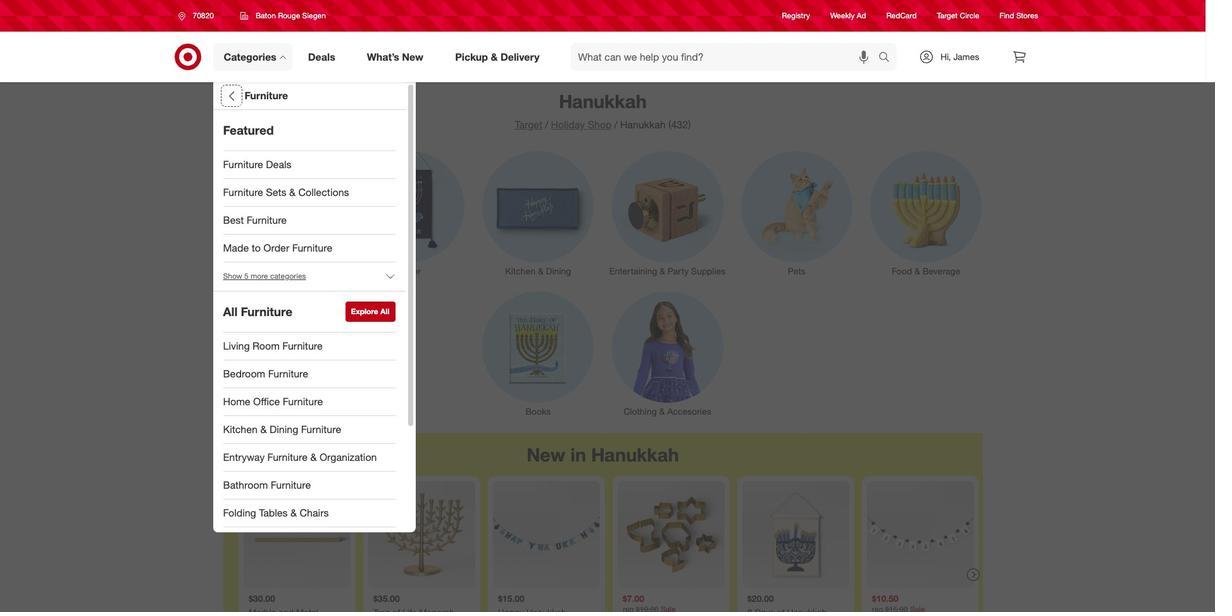 Task type: describe. For each thing, give the bounding box(es) containing it.
furniture sets & collections
[[223, 186, 349, 199]]

furniture up room
[[241, 305, 293, 319]]

target inside "link"
[[937, 11, 958, 21]]

baton rouge siegen button
[[232, 4, 334, 27]]

delivery
[[501, 50, 540, 63]]

explore
[[351, 307, 378, 317]]

redcard link
[[887, 10, 917, 21]]

collections
[[299, 186, 349, 199]]

weekly
[[831, 11, 855, 21]]

carousel region
[[223, 434, 983, 613]]

pets link
[[732, 149, 862, 278]]

& for entertaining & party supplies
[[660, 266, 665, 277]]

bathroom furniture
[[223, 479, 311, 492]]

living
[[223, 340, 250, 353]]

furniture sets & collections link
[[213, 179, 405, 207]]

find
[[1000, 11, 1015, 21]]

pickup & delivery link
[[445, 43, 556, 71]]

food
[[892, 266, 913, 277]]

explore all link
[[345, 302, 395, 322]]

food & beverage
[[892, 266, 961, 277]]

furniture down "bedroom furniture" link
[[283, 396, 323, 408]]

show 5 more categories
[[223, 272, 306, 281]]

entertaining & party supplies
[[610, 266, 726, 277]]

1 vertical spatial hanukkah
[[620, 118, 666, 131]]

party
[[668, 266, 689, 277]]

more
[[251, 272, 268, 281]]

home office furniture link
[[213, 389, 405, 417]]

accesories
[[668, 406, 712, 417]]

new inside carousel region
[[527, 444, 566, 467]]

& for kitchen & dining furniture
[[260, 424, 267, 436]]

furniture up best at the top left
[[223, 186, 263, 199]]

find stores
[[1000, 11, 1039, 21]]

$30.00
[[248, 594, 275, 605]]

target link
[[515, 118, 543, 131]]

kitchen & dining furniture
[[223, 424, 341, 436]]

candles
[[288, 266, 321, 277]]

explore all
[[351, 307, 390, 317]]

folding tables & chairs
[[223, 507, 329, 520]]

in
[[571, 444, 586, 467]]

bedroom furniture
[[223, 368, 308, 381]]

1 vertical spatial deals
[[266, 158, 292, 171]]

organization
[[320, 451, 377, 464]]

entryway furniture & organization link
[[213, 444, 405, 472]]

$10.50
[[872, 594, 899, 605]]

1 / from the left
[[545, 118, 549, 131]]

tree of life menorah gold - threshold™ image
[[368, 482, 475, 589]]

rouge
[[278, 11, 300, 20]]

menorahs & candles link
[[215, 149, 344, 278]]

dining for kitchen & dining furniture
[[270, 424, 298, 436]]

shop
[[588, 118, 612, 131]]

furniture down featured
[[223, 158, 263, 171]]

$7.00
[[623, 594, 644, 605]]

$20.00
[[747, 594, 774, 605]]

hi, james
[[941, 51, 980, 62]]

made to order furniture link
[[213, 235, 405, 263]]

70820
[[193, 11, 214, 20]]

menorahs
[[238, 266, 278, 277]]

kitchen & dining link
[[474, 149, 603, 278]]

& for menorahs & candles
[[280, 266, 286, 277]]

marble and metal menorah holder gold - threshold™ image
[[243, 482, 350, 589]]

furniture down entryway furniture & organization
[[271, 479, 311, 492]]

& for kitchen & dining
[[538, 266, 544, 277]]

search button
[[873, 43, 904, 73]]

food & beverage link
[[862, 149, 991, 278]]

best furniture
[[223, 214, 287, 227]]

5
[[244, 272, 249, 281]]

$10.50 link
[[867, 482, 974, 613]]

registry
[[782, 11, 810, 21]]

show
[[223, 272, 242, 281]]

categories
[[224, 50, 276, 63]]

$20.00 link
[[742, 482, 849, 613]]

decor
[[397, 266, 421, 277]]

to
[[252, 242, 261, 255]]

pets
[[788, 266, 806, 277]]

what's
[[367, 50, 399, 63]]

hanukkah target / holiday shop / hanukkah (432)
[[515, 90, 691, 131]]

0 horizontal spatial all
[[223, 305, 238, 319]]

baton
[[256, 11, 276, 20]]

bedroom furniture link
[[213, 361, 405, 389]]

weekly ad
[[831, 11, 866, 21]]

$15.00 link
[[493, 482, 600, 613]]

beverage
[[923, 266, 961, 277]]

furniture down home office furniture link
[[301, 424, 341, 436]]

holiday
[[551, 118, 585, 131]]

james
[[954, 51, 980, 62]]

weekly ad link
[[831, 10, 866, 21]]

8 days of hanukkah interactive wall hanging - threshold™ image
[[742, 482, 849, 589]]

deals link
[[297, 43, 351, 71]]



Task type: locate. For each thing, give the bounding box(es) containing it.
books link
[[474, 289, 603, 419]]

target left circle
[[937, 11, 958, 21]]

office
[[253, 396, 280, 408]]

1 horizontal spatial target
[[937, 11, 958, 21]]

pickup & delivery
[[455, 50, 540, 63]]

furniture up candles
[[292, 242, 333, 255]]

kitchen & dining furniture link
[[213, 417, 405, 444]]

bathroom
[[223, 479, 268, 492]]

categories link
[[213, 43, 292, 71]]

0 horizontal spatial target
[[515, 118, 543, 131]]

registry link
[[782, 10, 810, 21]]

6pc hanukkah cookie cutter set - threshold™ image
[[618, 482, 725, 589]]

circle
[[960, 11, 980, 21]]

furniture
[[245, 89, 288, 102], [223, 158, 263, 171], [223, 186, 263, 199], [247, 214, 287, 227], [292, 242, 333, 255], [241, 305, 293, 319], [283, 340, 323, 353], [268, 368, 308, 381], [283, 396, 323, 408], [301, 424, 341, 436], [268, 451, 308, 464], [271, 479, 311, 492]]

/ right 'target' link
[[545, 118, 549, 131]]

made to order furniture
[[223, 242, 333, 255]]

target circle
[[937, 11, 980, 21]]

1 vertical spatial target
[[515, 118, 543, 131]]

$35.00 link
[[368, 482, 475, 613]]

/
[[545, 118, 549, 131], [614, 118, 618, 131]]

0 horizontal spatial kitchen
[[223, 424, 258, 436]]

best furniture link
[[213, 207, 405, 235]]

furniture deals link
[[213, 151, 405, 179]]

categories
[[270, 272, 306, 281]]

all furniture
[[223, 305, 293, 319]]

0 vertical spatial deals
[[308, 50, 335, 63]]

clothing
[[624, 406, 657, 417]]

furniture deals
[[223, 158, 292, 171]]

hanukkah up shop
[[559, 90, 647, 113]]

kitchen for kitchen & dining furniture
[[223, 424, 258, 436]]

1 horizontal spatial new
[[527, 444, 566, 467]]

find stores link
[[1000, 10, 1039, 21]]

dining for kitchen & dining
[[546, 266, 571, 277]]

books
[[526, 406, 551, 417]]

all up living
[[223, 305, 238, 319]]

1 vertical spatial new
[[527, 444, 566, 467]]

$15.00
[[498, 594, 524, 605]]

search
[[873, 52, 904, 64]]

$7.00 link
[[618, 482, 725, 613]]

2 / from the left
[[614, 118, 618, 131]]

0 horizontal spatial new
[[402, 50, 424, 63]]

new left in
[[527, 444, 566, 467]]

2 vertical spatial hanukkah
[[591, 444, 679, 467]]

sets
[[266, 186, 287, 199]]

(432)
[[669, 118, 691, 131]]

furniture up home office furniture
[[268, 368, 308, 381]]

0 horizontal spatial /
[[545, 118, 549, 131]]

tables
[[259, 507, 288, 520]]

kitchen for kitchen & dining
[[505, 266, 536, 277]]

folding
[[223, 507, 256, 520]]

target inside hanukkah target / holiday shop / hanukkah (432)
[[515, 118, 543, 131]]

1 horizontal spatial dining
[[546, 266, 571, 277]]

best
[[223, 214, 244, 227]]

0 vertical spatial target
[[937, 11, 958, 21]]

0 horizontal spatial dining
[[270, 424, 298, 436]]

target circle link
[[937, 10, 980, 21]]

hanukkah left (432)
[[620, 118, 666, 131]]

clothing & accesories link
[[603, 289, 732, 419]]

room
[[253, 340, 280, 353]]

new right what's
[[402, 50, 424, 63]]

8 days of hanukkah garland - threshold™ image
[[867, 482, 974, 589]]

& for clothing & accesories
[[659, 406, 665, 417]]

ad
[[857, 11, 866, 21]]

0 vertical spatial new
[[402, 50, 424, 63]]

entertaining
[[610, 266, 657, 277]]

siegen
[[302, 11, 326, 20]]

target
[[937, 11, 958, 21], [515, 118, 543, 131]]

1 horizontal spatial kitchen
[[505, 266, 536, 277]]

new in hanukkah
[[527, 444, 679, 467]]

hanukkah down clothing
[[591, 444, 679, 467]]

1 horizontal spatial /
[[614, 118, 618, 131]]

dining
[[546, 266, 571, 277], [270, 424, 298, 436]]

decor link
[[344, 149, 474, 278]]

0 vertical spatial kitchen
[[505, 266, 536, 277]]

/ right shop
[[614, 118, 618, 131]]

& for food & beverage
[[915, 266, 921, 277]]

order
[[264, 242, 290, 255]]

chairs
[[300, 507, 329, 520]]

furniture up "bedroom furniture" link
[[283, 340, 323, 353]]

living room furniture link
[[213, 333, 405, 361]]

holiday shop link
[[551, 118, 612, 131]]

all right the explore
[[381, 307, 390, 317]]

entryway furniture & organization
[[223, 451, 377, 464]]

folding tables & chairs link
[[213, 500, 405, 528]]

1 vertical spatial kitchen
[[223, 424, 258, 436]]

1 horizontal spatial all
[[381, 307, 390, 317]]

kitchen & dining
[[505, 266, 571, 277]]

1 vertical spatial dining
[[270, 424, 298, 436]]

what's new link
[[356, 43, 439, 71]]

furniture up featured
[[245, 89, 288, 102]]

what's new
[[367, 50, 424, 63]]

stores
[[1017, 11, 1039, 21]]

0 vertical spatial dining
[[546, 266, 571, 277]]

0 horizontal spatial deals
[[266, 158, 292, 171]]

deals up "sets"
[[266, 158, 292, 171]]

bathroom furniture link
[[213, 472, 405, 500]]

happy hanukkah garland - threshold™ image
[[493, 482, 600, 589]]

0 vertical spatial hanukkah
[[559, 90, 647, 113]]

kitchen
[[505, 266, 536, 277], [223, 424, 258, 436]]

hi,
[[941, 51, 951, 62]]

redcard
[[887, 11, 917, 21]]

target left holiday
[[515, 118, 543, 131]]

deals down siegen
[[308, 50, 335, 63]]

1 horizontal spatial deals
[[308, 50, 335, 63]]

furniture down "sets"
[[247, 214, 287, 227]]

hanukkah inside carousel region
[[591, 444, 679, 467]]

clothing & accesories
[[624, 406, 712, 417]]

furniture down kitchen & dining furniture
[[268, 451, 308, 464]]

&
[[491, 50, 498, 63], [289, 186, 296, 199], [280, 266, 286, 277], [538, 266, 544, 277], [660, 266, 665, 277], [915, 266, 921, 277], [659, 406, 665, 417], [260, 424, 267, 436], [310, 451, 317, 464], [291, 507, 297, 520]]

$30.00 link
[[243, 482, 350, 613]]

show 5 more categories button
[[213, 263, 405, 291]]

70820 button
[[170, 4, 227, 27]]

& for pickup & delivery
[[491, 50, 498, 63]]

baton rouge siegen
[[256, 11, 326, 20]]

What can we help you find? suggestions appear below search field
[[571, 43, 882, 71]]



Task type: vqa. For each thing, say whether or not it's contained in the screenshot.
Sets
yes



